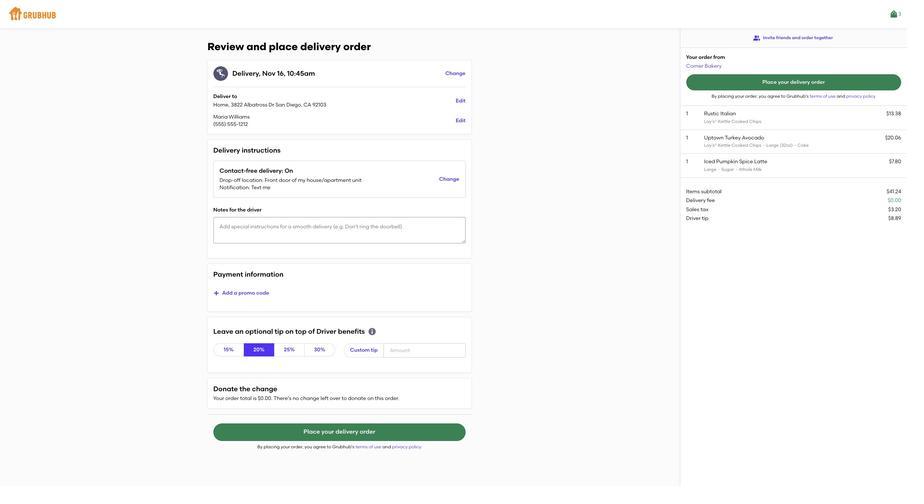 Task type: vqa. For each thing, say whether or not it's contained in the screenshot.
$15.30 + at the top right of page
no



Task type: locate. For each thing, give the bounding box(es) containing it.
0 horizontal spatial agree
[[313, 445, 326, 450]]

2 lay's® from the top
[[704, 143, 717, 148]]

policy
[[863, 94, 876, 99], [409, 445, 421, 450]]

0 vertical spatial place your delivery order button
[[686, 74, 901, 91]]

1 vertical spatial policy
[[409, 445, 421, 450]]

deliver
[[213, 93, 231, 100]]

your down donate
[[213, 396, 224, 402]]

1 horizontal spatial on
[[367, 396, 374, 402]]

information
[[245, 271, 284, 279]]

0 vertical spatial by placing your order, you agree to grubhub's terms of use and privacy policy
[[712, 94, 876, 99]]

privacy policy link for place your delivery order button to the right
[[846, 94, 876, 99]]

cooked down uptown turkey avocado
[[732, 143, 748, 148]]

1 left iced
[[686, 159, 688, 165]]

cooked for turkey
[[732, 143, 748, 148]]

chips down the avocado
[[749, 143, 762, 148]]

your up corner
[[686, 54, 697, 61]]

1 vertical spatial privacy policy link
[[392, 445, 421, 450]]

invite friends and order together
[[763, 35, 833, 40]]

agree
[[768, 94, 780, 99], [313, 445, 326, 450]]

0 horizontal spatial change
[[252, 385, 277, 394]]

0 vertical spatial edit
[[456, 98, 466, 104]]

by placing your order, you agree to grubhub's terms of use and privacy policy
[[712, 94, 876, 99], [257, 445, 421, 450]]

2 vertical spatial 1
[[686, 159, 688, 165]]

cooked down italian
[[732, 119, 748, 124]]

the right for
[[238, 207, 246, 214]]

delivery up sales tax
[[686, 198, 706, 204]]

1 horizontal spatial large
[[767, 143, 779, 148]]

0 vertical spatial chips
[[749, 119, 762, 124]]

1 vertical spatial by
[[257, 445, 263, 450]]

1 vertical spatial order,
[[291, 445, 303, 450]]

1 vertical spatial tip
[[275, 328, 284, 336]]

driver
[[247, 207, 262, 214]]

tip inside button
[[371, 348, 378, 354]]

1 vertical spatial delivery
[[686, 198, 706, 204]]

lay's® for rustic
[[704, 119, 717, 124]]

0 vertical spatial you
[[759, 94, 767, 99]]

2 vertical spatial tip
[[371, 348, 378, 354]]

2 kettle from the top
[[718, 143, 730, 148]]

delivery inside contact-free delivery : on drop-off location: front door of my house/apartment unit notification: text me
[[259, 168, 282, 175]]

place your delivery order up $13.38 lay's® kettle cooked chips
[[763, 79, 825, 85]]

large inside $20.06 lay's® kettle cooked chips ∙ large (32oz) ∙ coke
[[767, 143, 779, 148]]

custom
[[350, 348, 370, 354]]

1 vertical spatial edit
[[456, 118, 466, 124]]

25% button
[[274, 344, 305, 357]]

1 vertical spatial place
[[304, 429, 320, 436]]

my
[[298, 177, 306, 184]]

0 horizontal spatial use
[[374, 445, 381, 450]]

1 vertical spatial use
[[374, 445, 381, 450]]

2 chips from the top
[[749, 143, 762, 148]]

1 vertical spatial terms of use link
[[356, 445, 383, 450]]

text
[[251, 185, 261, 191]]

1 horizontal spatial by placing your order, you agree to grubhub's terms of use and privacy policy
[[712, 94, 876, 99]]

0 vertical spatial privacy policy link
[[846, 94, 876, 99]]

$7.80 large ∙ sugar ∙ whole milk
[[704, 159, 901, 172]]

0 vertical spatial terms of use link
[[810, 94, 837, 99]]

large down iced
[[704, 167, 717, 172]]

donate
[[213, 385, 238, 394]]

1 vertical spatial edit button
[[456, 114, 466, 128]]

3822
[[231, 102, 243, 108]]

tip down tax
[[702, 216, 709, 222]]

2 edit from the top
[[456, 118, 466, 124]]

change up $0.00.
[[252, 385, 277, 394]]

privacy
[[846, 94, 862, 99], [392, 445, 408, 450]]

kettle
[[718, 119, 730, 124], [718, 143, 730, 148]]

1 vertical spatial cooked
[[732, 143, 748, 148]]

0 horizontal spatial terms of use link
[[356, 445, 383, 450]]

1 horizontal spatial driver
[[686, 216, 701, 222]]

change button for drop-off location:
[[439, 173, 459, 186]]

terms
[[810, 94, 822, 99], [356, 445, 368, 450]]

, left 3822 at the left
[[228, 102, 230, 108]]

tip right custom
[[371, 348, 378, 354]]

0 horizontal spatial grubhub's
[[332, 445, 355, 450]]

1 horizontal spatial policy
[[863, 94, 876, 99]]

left
[[321, 396, 329, 402]]

0 vertical spatial your
[[686, 54, 697, 61]]

kettle inside $13.38 lay's® kettle cooked chips
[[718, 119, 730, 124]]

1 horizontal spatial terms of use link
[[810, 94, 837, 99]]

place your delivery order down over
[[304, 429, 375, 436]]

1 horizontal spatial grubhub's
[[787, 94, 809, 99]]

1 horizontal spatial order,
[[745, 94, 758, 99]]

large inside $7.80 large ∙ sugar ∙ whole milk
[[704, 167, 717, 172]]

1 horizontal spatial place
[[763, 79, 777, 85]]

∙ down the avocado
[[763, 143, 765, 148]]

the
[[238, 207, 246, 214], [240, 385, 250, 394]]

2 edit button from the top
[[456, 114, 466, 128]]

delivery fee
[[686, 198, 715, 204]]

1 vertical spatial kettle
[[718, 143, 730, 148]]

place your delivery order button down over
[[213, 424, 466, 442]]

0 vertical spatial 1
[[686, 111, 688, 117]]

payment information
[[213, 271, 284, 279]]

kettle inside $20.06 lay's® kettle cooked chips ∙ large (32oz) ∙ coke
[[718, 143, 730, 148]]

albatross
[[244, 102, 267, 108]]

place your delivery order button up $13.38 lay's® kettle cooked chips
[[686, 74, 901, 91]]

change right the no
[[300, 396, 319, 402]]

0 vertical spatial the
[[238, 207, 246, 214]]

lay's® inside $20.06 lay's® kettle cooked chips ∙ large (32oz) ∙ coke
[[704, 143, 717, 148]]

1 vertical spatial terms
[[356, 445, 368, 450]]

0 vertical spatial change
[[445, 70, 466, 76]]

1 horizontal spatial placing
[[718, 94, 734, 99]]

1 vertical spatial chips
[[749, 143, 762, 148]]

1 horizontal spatial privacy policy link
[[846, 94, 876, 99]]

this
[[375, 396, 384, 402]]

, left ca
[[301, 102, 302, 108]]

cooked
[[732, 119, 748, 124], [732, 143, 748, 148]]

0 horizontal spatial placing
[[264, 445, 280, 450]]

kettle down 'turkey' in the right of the page
[[718, 143, 730, 148]]

1 vertical spatial the
[[240, 385, 250, 394]]

delivery left nov
[[232, 69, 259, 78]]

1 edit from the top
[[456, 98, 466, 104]]

0 vertical spatial agree
[[768, 94, 780, 99]]

use for place your delivery order button to the right
[[828, 94, 836, 99]]

3 1 from the top
[[686, 159, 688, 165]]

policy for leftmost place your delivery order button's privacy policy link
[[409, 445, 421, 450]]

1 horizontal spatial you
[[759, 94, 767, 99]]

add a promo code
[[222, 290, 269, 297]]

large left (32oz)
[[767, 143, 779, 148]]

1 vertical spatial on
[[367, 396, 374, 402]]

2 horizontal spatial tip
[[702, 216, 709, 222]]

friends
[[776, 35, 791, 40]]

front
[[265, 177, 278, 184]]

use for leftmost place your delivery order button
[[374, 445, 381, 450]]

1 vertical spatial place your delivery order button
[[213, 424, 466, 442]]

an
[[235, 328, 244, 336]]

lay's® for uptown
[[704, 143, 717, 148]]

edit for maria williams (555) 555-1212
[[456, 118, 466, 124]]

your inside your order from corner bakery
[[686, 54, 697, 61]]

place
[[269, 40, 298, 53]]

me
[[263, 185, 271, 191]]

custom tip button
[[344, 344, 384, 358]]

1 left rustic
[[686, 111, 688, 117]]

cooked inside $13.38 lay's® kettle cooked chips
[[732, 119, 748, 124]]

place
[[763, 79, 777, 85], [304, 429, 320, 436]]

0 vertical spatial delivery
[[213, 146, 240, 155]]

0 horizontal spatial privacy policy link
[[392, 445, 421, 450]]

1 for rustic italian
[[686, 111, 688, 117]]

0 horizontal spatial on
[[285, 328, 294, 336]]

1 edit button from the top
[[456, 94, 466, 108]]

0 horizontal spatial terms
[[356, 445, 368, 450]]

people icon image
[[753, 34, 760, 42]]

1 horizontal spatial agree
[[768, 94, 780, 99]]

iced
[[704, 159, 715, 165]]

custom tip
[[350, 348, 378, 354]]

chips up the avocado
[[749, 119, 762, 124]]

order,
[[745, 94, 758, 99], [291, 445, 303, 450]]

1 vertical spatial svg image
[[368, 328, 377, 336]]

0 vertical spatial large
[[767, 143, 779, 148]]

grubhub's for leftmost place your delivery order button's privacy policy link
[[332, 445, 355, 450]]

1 vertical spatial large
[[704, 167, 717, 172]]

1 vertical spatial place your delivery order
[[304, 429, 375, 436]]

lay's® inside $13.38 lay's® kettle cooked chips
[[704, 119, 717, 124]]

of inside contact-free delivery : on drop-off location: front door of my house/apartment unit notification: text me
[[292, 177, 297, 184]]

privacy policy link for leftmost place your delivery order button
[[392, 445, 421, 450]]

chips inside $13.38 lay's® kettle cooked chips
[[749, 119, 762, 124]]

0 vertical spatial edit button
[[456, 94, 466, 108]]

your
[[778, 79, 789, 85], [735, 94, 744, 99], [321, 429, 334, 436], [281, 445, 290, 450]]

order
[[802, 35, 813, 40], [343, 40, 371, 53], [699, 54, 712, 61], [811, 79, 825, 85], [225, 396, 239, 402], [360, 429, 375, 436]]

delivery up the contact-
[[213, 146, 240, 155]]

delivery up $13.38 lay's® kettle cooked chips
[[790, 79, 810, 85]]

1 horizontal spatial change
[[300, 396, 319, 402]]

rustic
[[704, 111, 719, 117]]

0 vertical spatial policy
[[863, 94, 876, 99]]

to inside deliver to home , 3822 albatross dr san diego , ca 92103
[[232, 93, 237, 100]]

tip right optional at the left
[[275, 328, 284, 336]]

1 lay's® from the top
[[704, 119, 717, 124]]

0 horizontal spatial large
[[704, 167, 717, 172]]

you
[[759, 94, 767, 99], [305, 445, 312, 450]]

benefits
[[338, 328, 365, 336]]

0 vertical spatial order,
[[745, 94, 758, 99]]

30% button
[[304, 344, 335, 357]]

1 left 'uptown'
[[686, 135, 688, 141]]

0 vertical spatial use
[[828, 94, 836, 99]]

cooked for italian
[[732, 119, 748, 124]]

delivery up front in the left top of the page
[[259, 168, 282, 175]]

cooked inside $20.06 lay's® kettle cooked chips ∙ large (32oz) ∙ coke
[[732, 143, 748, 148]]

0 horizontal spatial by placing your order, you agree to grubhub's terms of use and privacy policy
[[257, 445, 421, 450]]

1 kettle from the top
[[718, 119, 730, 124]]

placing
[[718, 94, 734, 99], [264, 445, 280, 450]]

0 vertical spatial svg image
[[213, 291, 219, 297]]

on left top at the bottom left of page
[[285, 328, 294, 336]]

0 vertical spatial driver
[[686, 216, 701, 222]]

svg image up custom tip
[[368, 328, 377, 336]]

1 vertical spatial you
[[305, 445, 312, 450]]

1 1 from the top
[[686, 111, 688, 117]]

bakery
[[705, 63, 722, 69]]

driver
[[686, 216, 701, 222], [317, 328, 336, 336]]

lay's®
[[704, 119, 717, 124], [704, 143, 717, 148]]

0 vertical spatial place your delivery order
[[763, 79, 825, 85]]

delivery down "donate"
[[336, 429, 358, 436]]

corner
[[686, 63, 704, 69]]

contact-
[[220, 168, 246, 175]]

kettle for turkey
[[718, 143, 730, 148]]

notes
[[213, 207, 228, 214]]

promo
[[239, 290, 255, 297]]

sugar
[[721, 167, 734, 172]]

lay's® down rustic
[[704, 119, 717, 124]]

unit
[[352, 177, 362, 184]]

0 vertical spatial by
[[712, 94, 717, 99]]

main navigation navigation
[[0, 0, 907, 29]]

terms for terms of use link corresponding to leftmost place your delivery order button's privacy policy link
[[356, 445, 368, 450]]

0 horizontal spatial policy
[[409, 445, 421, 450]]

edit for deliver to home , 3822 albatross dr san diego , ca 92103
[[456, 98, 466, 104]]

1 vertical spatial grubhub's
[[332, 445, 355, 450]]

edit button for deliver to home , 3822 albatross dr san diego , ca 92103
[[456, 94, 466, 108]]

kettle down italian
[[718, 119, 730, 124]]

delivery
[[300, 40, 341, 53], [232, 69, 259, 78], [790, 79, 810, 85], [259, 168, 282, 175], [336, 429, 358, 436]]

1 horizontal spatial tip
[[371, 348, 378, 354]]

edit button for maria williams (555) 555-1212
[[456, 114, 466, 128]]

1 horizontal spatial svg image
[[368, 328, 377, 336]]

by placing your order, you agree to grubhub's terms of use and privacy policy for leftmost place your delivery order button
[[257, 445, 421, 450]]

(555)
[[213, 121, 226, 128]]

1 horizontal spatial your
[[686, 54, 697, 61]]

payment
[[213, 271, 243, 279]]

$20.06 lay's® kettle cooked chips ∙ large (32oz) ∙ coke
[[704, 135, 901, 148]]

1 cooked from the top
[[732, 119, 748, 124]]

$0.00.
[[258, 396, 272, 402]]

the up total
[[240, 385, 250, 394]]

donate
[[348, 396, 366, 402]]

0 vertical spatial tip
[[702, 216, 709, 222]]

1 vertical spatial privacy
[[392, 445, 408, 450]]

terms of use link for leftmost place your delivery order button's privacy policy link
[[356, 445, 383, 450]]

large
[[767, 143, 779, 148], [704, 167, 717, 172]]

1 vertical spatial driver
[[317, 328, 336, 336]]

1 vertical spatial placing
[[264, 445, 280, 450]]

svg image
[[213, 291, 219, 297], [368, 328, 377, 336]]

∙ down iced pumpkin spice latte on the top right of the page
[[735, 167, 738, 172]]

subtotal
[[701, 189, 722, 195]]

driver up 30%
[[317, 328, 336, 336]]

items
[[686, 189, 700, 195]]

2 cooked from the top
[[732, 143, 748, 148]]

1 vertical spatial your
[[213, 396, 224, 402]]

your order from corner bakery
[[686, 54, 725, 69]]

change button for nov 16, 10:45am
[[445, 67, 466, 80]]

1 horizontal spatial place your delivery order
[[763, 79, 825, 85]]

1 horizontal spatial privacy
[[846, 94, 862, 99]]

1 vertical spatial change
[[439, 176, 459, 183]]

1 vertical spatial change button
[[439, 173, 459, 186]]

2 1 from the top
[[686, 135, 688, 141]]

$0.00
[[888, 198, 901, 204]]

∙ left sugar
[[718, 167, 720, 172]]

grubhub's for privacy policy link associated with place your delivery order button to the right
[[787, 94, 809, 99]]

0 horizontal spatial your
[[213, 396, 224, 402]]

chips inside $20.06 lay's® kettle cooked chips ∙ large (32oz) ∙ coke
[[749, 143, 762, 148]]

deliver to home , 3822 albatross dr san diego , ca 92103
[[213, 93, 326, 108]]

svg image left add
[[213, 291, 219, 297]]

house/apartment
[[307, 177, 351, 184]]

by placing your order, you agree to grubhub's terms of use and privacy policy for place your delivery order button to the right
[[712, 94, 876, 99]]

0 horizontal spatial place your delivery order
[[304, 429, 375, 436]]

$8.89
[[888, 216, 901, 222]]

on left this on the left bottom of the page
[[367, 396, 374, 402]]

change
[[252, 385, 277, 394], [300, 396, 319, 402]]

0 horizontal spatial you
[[305, 445, 312, 450]]

∙
[[763, 143, 765, 148], [794, 143, 797, 148], [718, 167, 720, 172], [735, 167, 738, 172]]

0 vertical spatial grubhub's
[[787, 94, 809, 99]]

1 horizontal spatial terms
[[810, 94, 822, 99]]

0 horizontal spatial order,
[[291, 445, 303, 450]]

0 vertical spatial change button
[[445, 67, 466, 80]]

and inside button
[[792, 35, 801, 40]]

, left nov
[[259, 69, 261, 78]]

by
[[712, 94, 717, 99], [257, 445, 263, 450]]

chips for uptown turkey avocado
[[749, 143, 762, 148]]

lay's® down 'uptown'
[[704, 143, 717, 148]]

order, for terms of use link corresponding to leftmost place your delivery order button's privacy policy link
[[291, 445, 303, 450]]

order inside donate the change your order total is $0.00. there's no change left over to donate on this order.
[[225, 396, 239, 402]]

driver down sales
[[686, 216, 701, 222]]

0 vertical spatial cooked
[[732, 119, 748, 124]]

1 vertical spatial lay's®
[[704, 143, 717, 148]]

grubhub's
[[787, 94, 809, 99], [332, 445, 355, 450]]

to
[[232, 93, 237, 100], [781, 94, 786, 99], [342, 396, 347, 402], [327, 445, 331, 450]]

fee
[[707, 198, 715, 204]]

place for privacy policy link associated with place your delivery order button to the right
[[763, 79, 777, 85]]

1 chips from the top
[[749, 119, 762, 124]]

Notes for the driver text field
[[213, 217, 466, 244]]



Task type: describe. For each thing, give the bounding box(es) containing it.
rustic italian
[[704, 111, 736, 117]]

20% button
[[244, 344, 274, 357]]

door
[[279, 177, 291, 184]]

svg image inside add a promo code button
[[213, 291, 219, 297]]

by for leftmost place your delivery order button
[[257, 445, 263, 450]]

3 button
[[890, 8, 901, 21]]

latte
[[754, 159, 767, 165]]

williams
[[229, 114, 250, 120]]

change for drop-off location:
[[439, 176, 459, 183]]

san
[[276, 102, 285, 108]]

∙ left "coke"
[[794, 143, 797, 148]]

invite
[[763, 35, 775, 40]]

1 for iced pumpkin spice latte
[[686, 159, 688, 165]]

delivery for delivery fee
[[686, 198, 706, 204]]

maria
[[213, 114, 228, 120]]

to inside donate the change your order total is $0.00. there's no change left over to donate on this order.
[[342, 396, 347, 402]]

$13.38 lay's® kettle cooked chips
[[704, 111, 901, 124]]

agree for privacy policy link associated with place your delivery order button to the right
[[768, 94, 780, 99]]

chips for rustic italian
[[749, 119, 762, 124]]

nov
[[262, 69, 276, 78]]

on inside donate the change your order total is $0.00. there's no change left over to donate on this order.
[[367, 396, 374, 402]]

the inside donate the change your order total is $0.00. there's no change left over to donate on this order.
[[240, 385, 250, 394]]

maria williams (555) 555-1212
[[213, 114, 250, 128]]

20%
[[253, 347, 265, 353]]

from
[[713, 54, 725, 61]]

place your delivery order for place your delivery order button to the right
[[763, 79, 825, 85]]

1 horizontal spatial ,
[[259, 69, 261, 78]]

delivery up 10:45am
[[300, 40, 341, 53]]

drop-
[[220, 177, 234, 184]]

invite friends and order together button
[[753, 32, 833, 45]]

coke
[[798, 143, 809, 148]]

pumpkin
[[716, 159, 738, 165]]

milk
[[754, 167, 762, 172]]

uptown
[[704, 135, 724, 141]]

uptown turkey avocado
[[704, 135, 764, 141]]

placing for leftmost place your delivery order button
[[264, 445, 280, 450]]

privacy for privacy policy link associated with place your delivery order button to the right
[[846, 94, 862, 99]]

iced pumpkin spice latte
[[704, 159, 767, 165]]

notification:
[[220, 185, 250, 191]]

15%
[[224, 347, 234, 353]]

driver tip
[[686, 216, 709, 222]]

add
[[222, 290, 233, 297]]

instructions
[[242, 146, 281, 155]]

(32oz)
[[780, 143, 793, 148]]

policy for privacy policy link associated with place your delivery order button to the right
[[863, 94, 876, 99]]

delivery icon image
[[213, 66, 228, 81]]

spice
[[739, 159, 753, 165]]

0 horizontal spatial ,
[[228, 102, 230, 108]]

is
[[253, 396, 257, 402]]

tip for driver tip
[[702, 216, 709, 222]]

$20.06
[[885, 135, 901, 141]]

ca
[[304, 102, 311, 108]]

avocado
[[742, 135, 764, 141]]

terms for privacy policy link associated with place your delivery order button to the right terms of use link
[[810, 94, 822, 99]]

place your delivery order for leftmost place your delivery order button
[[304, 429, 375, 436]]

total
[[240, 396, 252, 402]]

you for privacy policy link associated with place your delivery order button to the right
[[759, 94, 767, 99]]

2 horizontal spatial ,
[[301, 102, 302, 108]]

sales tax
[[686, 207, 709, 213]]

dr
[[269, 102, 274, 108]]

$13.38
[[887, 111, 901, 117]]

a
[[234, 290, 237, 297]]

$7.80
[[889, 159, 901, 165]]

over
[[330, 396, 341, 402]]

1 for uptown turkey avocado
[[686, 135, 688, 141]]

contact-free delivery : on drop-off location: front door of my house/apartment unit notification: text me
[[220, 168, 362, 191]]

:
[[282, 168, 283, 175]]

sales
[[686, 207, 699, 213]]

order.
[[385, 396, 399, 402]]

555-
[[227, 121, 239, 128]]

add a promo code button
[[213, 287, 269, 300]]

1 horizontal spatial place your delivery order button
[[686, 74, 901, 91]]

tip for custom tip
[[371, 348, 378, 354]]

free
[[246, 168, 257, 175]]

0 horizontal spatial tip
[[275, 328, 284, 336]]

privacy for leftmost place your delivery order button's privacy policy link
[[392, 445, 408, 450]]

1212
[[239, 121, 248, 128]]

tax
[[701, 207, 709, 213]]

delivery for delivery instructions
[[213, 146, 240, 155]]

kettle for italian
[[718, 119, 730, 124]]

notes for the driver
[[213, 207, 262, 214]]

delivery instructions
[[213, 146, 281, 155]]

order, for privacy policy link associated with place your delivery order button to the right terms of use link
[[745, 94, 758, 99]]

turkey
[[725, 135, 741, 141]]

diego
[[286, 102, 301, 108]]

30%
[[314, 347, 325, 353]]

change for nov 16, 10:45am
[[445, 70, 466, 76]]

top
[[295, 328, 307, 336]]

no
[[293, 396, 299, 402]]

optional
[[245, 328, 273, 336]]

0 horizontal spatial driver
[[317, 328, 336, 336]]

donate the change your order total is $0.00. there's no change left over to donate on this order.
[[213, 385, 399, 402]]

placing for place your delivery order button to the right
[[718, 94, 734, 99]]

0 vertical spatial change
[[252, 385, 277, 394]]

review
[[207, 40, 244, 53]]

92103
[[312, 102, 326, 108]]

italian
[[721, 111, 736, 117]]

0 horizontal spatial place your delivery order button
[[213, 424, 466, 442]]

by for place your delivery order button to the right
[[712, 94, 717, 99]]

leave an optional tip on top of driver benefits
[[213, 328, 365, 336]]

10:45am
[[287, 69, 315, 78]]

terms of use link for privacy policy link associated with place your delivery order button to the right
[[810, 94, 837, 99]]

your inside donate the change your order total is $0.00. there's no change left over to donate on this order.
[[213, 396, 224, 402]]

on
[[285, 168, 293, 175]]

leave
[[213, 328, 233, 336]]

0 vertical spatial on
[[285, 328, 294, 336]]

there's
[[274, 396, 291, 402]]

location:
[[242, 177, 264, 184]]

place for leftmost place your delivery order button's privacy policy link
[[304, 429, 320, 436]]

agree for leftmost place your delivery order button's privacy policy link
[[313, 445, 326, 450]]

you for leftmost place your delivery order button's privacy policy link
[[305, 445, 312, 450]]

order inside your order from corner bakery
[[699, 54, 712, 61]]

16,
[[277, 69, 286, 78]]

3
[[898, 11, 901, 17]]



